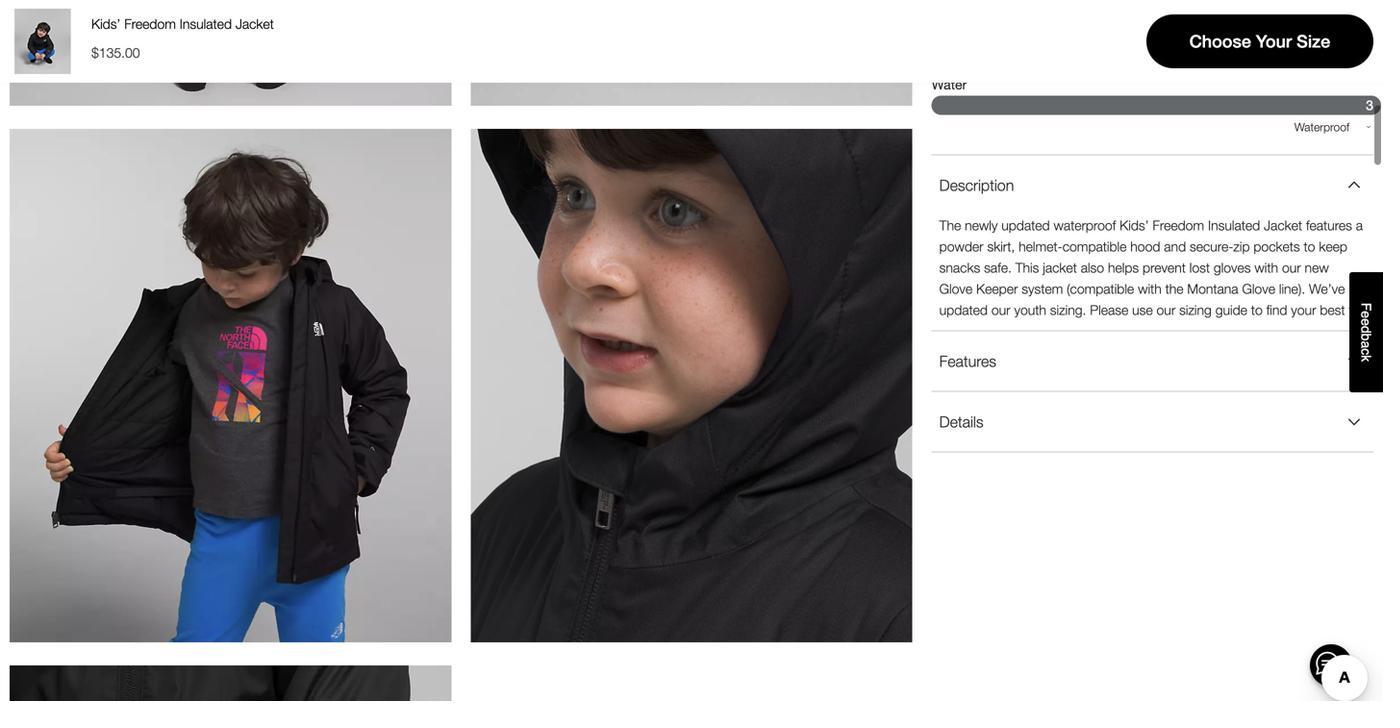 Task type: describe. For each thing, give the bounding box(es) containing it.
system
[[1022, 281, 1063, 297]]

lost
[[1190, 260, 1210, 276]]

sizing
[[1180, 302, 1212, 318]]

jacket inside the newly updated waterproof kids' freedom insulated jacket features a powder skirt, helmet-compatible hood and secure-zip pockets to keep snacks safe. this jacket also helps prevent lost gloves with our new glove keeper system (compatible with the montana glove line). we've updated our youth sizing. please use our sizing guide to find your best fit.
[[1264, 217, 1303, 233]]

the
[[1166, 281, 1184, 297]]

1 horizontal spatial to
[[1304, 239, 1315, 254]]

helps
[[1108, 260, 1139, 276]]

a inside the newly updated waterproof kids' freedom insulated jacket features a powder skirt, helmet-compatible hood and secure-zip pockets to keep snacks safe. this jacket also helps prevent lost gloves with our new glove keeper system (compatible with the montana glove line). we've updated our youth sizing. please use our sizing guide to find your best fit.
[[1356, 217, 1363, 233]]

f
[[1359, 303, 1374, 311]]

your
[[1256, 31, 1292, 51]]

we've
[[1309, 281, 1345, 297]]

resistant
[[1155, 145, 1201, 159]]

guide
[[1216, 302, 1248, 318]]

0 horizontal spatial kids'
[[91, 16, 121, 32]]

insulated inside the newly updated waterproof kids' freedom insulated jacket features a powder skirt, helmet-compatible hood and secure-zip pockets to keep snacks safe. this jacket also helps prevent lost gloves with our new glove keeper system (compatible with the montana glove line). we've updated our youth sizing. please use our sizing guide to find your best fit.
[[1208, 217, 1260, 233]]

freedom inside the newly updated waterproof kids' freedom insulated jacket features a powder skirt, helmet-compatible hood and secure-zip pockets to keep snacks safe. this jacket also helps prevent lost gloves with our new glove keeper system (compatible with the montana glove line). we've updated our youth sizing. please use our sizing guide to find your best fit.
[[1153, 217, 1205, 233]]

choose your size button
[[1147, 14, 1374, 68]]

keep
[[1319, 239, 1348, 254]]

details button
[[932, 392, 1374, 452]]

repellent
[[1058, 145, 1104, 159]]

0 horizontal spatial our
[[992, 302, 1011, 318]]

0 vertical spatial updated
[[1002, 217, 1050, 233]]

kids' inside the newly updated waterproof kids' freedom insulated jacket features a powder skirt, helmet-compatible hood and secure-zip pockets to keep snacks safe. this jacket also helps prevent lost gloves with our new glove keeper system (compatible with the montana glove line). we've updated our youth sizing. please use our sizing guide to find your best fit.
[[1120, 217, 1149, 233]]

the
[[940, 217, 961, 233]]

this
[[1016, 260, 1039, 276]]

2 glove from the left
[[1242, 281, 1276, 297]]

1 vertical spatial updated
[[940, 302, 988, 318]]

line).
[[1279, 281, 1306, 297]]

0 horizontal spatial insulated
[[180, 16, 232, 32]]

warm
[[1076, 80, 1105, 94]]

description button
[[932, 155, 1374, 215]]

features button
[[932, 331, 1374, 391]]

choose your size
[[1190, 31, 1331, 51]]

the newly updated waterproof kids' freedom insulated jacket features a powder skirt, helmet-compatible hood and secure-zip pockets to keep snacks safe. this jacket also helps prevent lost gloves with our new glove keeper system (compatible with the montana glove line). we've updated our youth sizing. please use our sizing guide to find your best fit.
[[940, 217, 1363, 318]]

waterproof
[[1054, 217, 1116, 233]]

1 vertical spatial with
[[1138, 281, 1162, 297]]

3
[[1366, 97, 1374, 113]]

pockets
[[1254, 239, 1300, 254]]

youth
[[1014, 302, 1047, 318]]

best
[[1320, 302, 1345, 318]]

0 vertical spatial waterproof
[[1295, 120, 1350, 134]]

0 vertical spatial warmer
[[1161, 55, 1199, 69]]

and
[[1164, 239, 1186, 254]]

warmest
[[1185, 80, 1230, 94]]

also
[[1081, 260, 1104, 276]]

1 horizontal spatial with
[[1255, 260, 1279, 276]]

choose
[[1190, 31, 1251, 51]]

powder
[[940, 239, 984, 254]]

size
[[1297, 31, 1331, 51]]

0 horizontal spatial freedom
[[124, 16, 176, 32]]

hood
[[1131, 239, 1161, 254]]

water resistant
[[1123, 145, 1201, 159]]

use
[[1132, 302, 1153, 318]]

please
[[1090, 302, 1129, 318]]

$135.00
[[91, 45, 140, 61]]



Task type: locate. For each thing, give the bounding box(es) containing it.
to up new
[[1304, 239, 1315, 254]]

waterproof
[[1295, 120, 1350, 134], [1221, 145, 1280, 159]]

1 e from the top
[[1359, 311, 1374, 319]]

warmer right warm
[[1124, 80, 1166, 94]]

with up use at top right
[[1138, 281, 1162, 297]]

kids' up $135.00
[[91, 16, 121, 32]]

1 horizontal spatial our
[[1157, 302, 1176, 318]]

0 vertical spatial to
[[1304, 239, 1315, 254]]

description
[[940, 176, 1014, 194]]

insulated
[[180, 16, 232, 32], [1208, 217, 1260, 233]]

2 horizontal spatial our
[[1282, 260, 1301, 276]]

1 vertical spatial kids'
[[1120, 217, 1149, 233]]

1 horizontal spatial updated
[[1002, 217, 1050, 233]]

1 horizontal spatial glove
[[1242, 281, 1276, 297]]

1 vertical spatial a
[[1359, 341, 1374, 349]]

glove up find
[[1242, 281, 1276, 297]]

1 horizontal spatial water
[[1025, 145, 1055, 159]]

e up d
[[1359, 311, 1374, 319]]

freedom
[[124, 16, 176, 32], [1153, 217, 1205, 233]]

water
[[932, 76, 967, 92], [1025, 145, 1055, 159], [1123, 145, 1152, 159]]

a right features
[[1356, 217, 1363, 233]]

details
[[940, 413, 984, 431]]

gloves
[[1214, 260, 1251, 276]]

0 vertical spatial with
[[1255, 260, 1279, 276]]

waterproof right "resistant"
[[1221, 145, 1280, 159]]

water for water resistant
[[1123, 145, 1152, 159]]

zip
[[1234, 239, 1250, 254]]

our down keeper
[[992, 302, 1011, 318]]

2 horizontal spatial water
[[1123, 145, 1152, 159]]

helmet-
[[1019, 239, 1063, 254]]

k
[[1359, 355, 1374, 362]]

glove
[[940, 281, 973, 297], [1242, 281, 1276, 297]]

features
[[940, 352, 997, 370]]

0 vertical spatial jacket
[[236, 16, 274, 32]]

compatible
[[1063, 239, 1127, 254]]

0 vertical spatial kids'
[[91, 16, 121, 32]]

e up b
[[1359, 319, 1374, 326]]

keeper
[[976, 281, 1018, 297]]

2 e from the top
[[1359, 319, 1374, 326]]

0 horizontal spatial water
[[932, 76, 967, 92]]

new
[[1305, 260, 1329, 276]]

https://images.thenorthface.com/is/image/thenorthface/nf0a82yj_jk3_hero?$color swatch$ image
[[10, 9, 75, 74]]

1 horizontal spatial kids'
[[1120, 217, 1149, 233]]

1 vertical spatial warmer
[[1124, 80, 1166, 94]]

features
[[1306, 217, 1352, 233]]

waterproof down size
[[1295, 120, 1350, 134]]

jacket
[[1043, 260, 1077, 276]]

d
[[1359, 326, 1374, 334]]

0 horizontal spatial to
[[1251, 302, 1263, 318]]

updated down keeper
[[940, 302, 988, 318]]

1 vertical spatial insulated
[[1208, 217, 1260, 233]]

updated up helmet-
[[1002, 217, 1050, 233]]

our down 'the' at the right of page
[[1157, 302, 1176, 318]]

safe.
[[984, 260, 1012, 276]]

jacket
[[236, 16, 274, 32], [1264, 217, 1303, 233]]

water for water 3
[[932, 76, 967, 92]]

1 vertical spatial jacket
[[1264, 217, 1303, 233]]

f e e d b a c k
[[1359, 303, 1374, 362]]

2
[[1216, 32, 1223, 48]]

1 horizontal spatial jacket
[[1264, 217, 1303, 233]]

1 vertical spatial freedom
[[1153, 217, 1205, 233]]

f e e d b a c k button
[[1350, 272, 1383, 393]]

to
[[1304, 239, 1315, 254], [1251, 302, 1263, 318]]

snacks
[[940, 260, 980, 276]]

1 horizontal spatial insulated
[[1208, 217, 1260, 233]]

a inside button
[[1359, 341, 1374, 349]]

our
[[1282, 260, 1301, 276], [992, 302, 1011, 318], [1157, 302, 1176, 318]]

water 3
[[932, 76, 1374, 113]]

freedom up and
[[1153, 217, 1205, 233]]

our up line).
[[1282, 260, 1301, 276]]

your
[[1291, 302, 1316, 318]]

0 horizontal spatial glove
[[940, 281, 973, 297]]

1 vertical spatial to
[[1251, 302, 1263, 318]]

with down pockets at top right
[[1255, 260, 1279, 276]]

e
[[1359, 311, 1374, 319], [1359, 319, 1374, 326]]

montana
[[1188, 281, 1239, 297]]

to left find
[[1251, 302, 1263, 318]]

sizing.
[[1050, 302, 1086, 318]]

0 horizontal spatial with
[[1138, 281, 1162, 297]]

with
[[1255, 260, 1279, 276], [1138, 281, 1162, 297]]

glove down 'snacks'
[[940, 281, 973, 297]]

1 horizontal spatial waterproof
[[1295, 120, 1350, 134]]

1 vertical spatial waterproof
[[1221, 145, 1280, 159]]

b
[[1359, 334, 1374, 341]]

0 vertical spatial a
[[1356, 217, 1363, 233]]

0 vertical spatial freedom
[[124, 16, 176, 32]]

freedom up $135.00
[[124, 16, 176, 32]]

0 horizontal spatial updated
[[940, 302, 988, 318]]

warmer
[[1161, 55, 1199, 69], [1124, 80, 1166, 94]]

secure-
[[1190, 239, 1234, 254]]

prevent
[[1143, 260, 1186, 276]]

c
[[1359, 349, 1374, 355]]

1 horizontal spatial freedom
[[1153, 217, 1205, 233]]

a up the "k"
[[1359, 341, 1374, 349]]

0 horizontal spatial waterproof
[[1221, 145, 1280, 159]]

find
[[1267, 302, 1288, 318]]

1 glove from the left
[[940, 281, 973, 297]]

water for water repellent
[[1025, 145, 1055, 159]]

kids'
[[91, 16, 121, 32], [1120, 217, 1149, 233]]

water inside water 3
[[932, 76, 967, 92]]

skirt,
[[987, 239, 1015, 254]]

(compatible
[[1067, 281, 1134, 297]]

updated
[[1002, 217, 1050, 233], [940, 302, 988, 318]]

0 horizontal spatial jacket
[[236, 16, 274, 32]]

kids' up hood
[[1120, 217, 1149, 233]]

a
[[1356, 217, 1363, 233], [1359, 341, 1374, 349]]

warmer up warmest
[[1161, 55, 1199, 69]]

0 vertical spatial insulated
[[180, 16, 232, 32]]

water repellent
[[1025, 145, 1104, 159]]

fit.
[[1349, 302, 1363, 318]]

kids' freedom insulated jacket
[[91, 16, 274, 32]]

newly
[[965, 217, 998, 233]]



Task type: vqa. For each thing, say whether or not it's contained in the screenshot.
youth
yes



